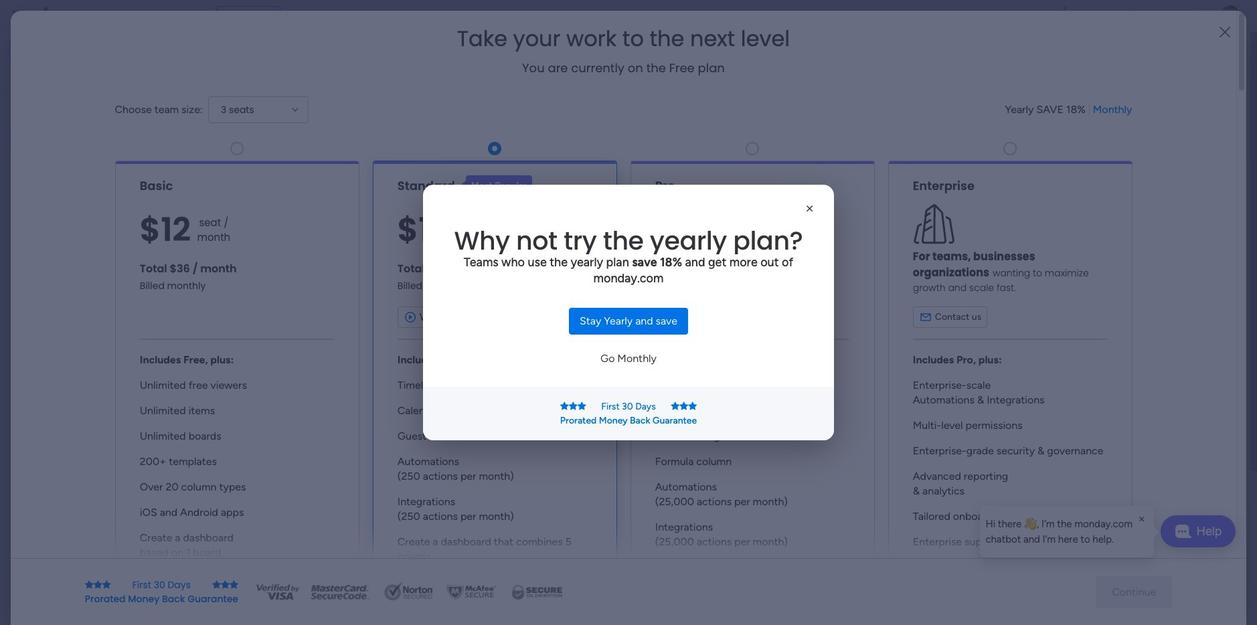 Task type: describe. For each thing, give the bounding box(es) containing it.
invite members image
[[1078, 9, 1092, 23]]

check circle image
[[1016, 143, 1025, 153]]

templates image image
[[1008, 269, 1185, 362]]

2 image
[[1059, 1, 1071, 16]]

terry turtle image
[[1220, 5, 1241, 27]]

chat bot icon image
[[1174, 525, 1191, 538]]

select product image
[[12, 9, 25, 23]]

remove from favorites image
[[454, 245, 468, 258]]

ssl encrypted image
[[503, 582, 570, 602]]

0 vertical spatial star image
[[569, 402, 578, 411]]

add to favorites image
[[691, 245, 704, 258]]

quick search results list box
[[247, 125, 964, 467]]

2 terry turtle image from the top
[[278, 599, 305, 625]]

component image
[[500, 265, 512, 277]]

public dashboard image
[[736, 244, 751, 259]]

mcafee secure image
[[444, 582, 498, 602]]

0 vertical spatial option
[[8, 40, 163, 62]]

close image
[[803, 202, 817, 216]]

see plans image
[[222, 9, 234, 23]]

basic tier selected option
[[115, 161, 359, 604]]

billing cycle selection group
[[1005, 102, 1132, 117]]

close recently visited image
[[247, 109, 263, 125]]

getting started element
[[996, 488, 1197, 541]]



Task type: vqa. For each thing, say whether or not it's contained in the screenshot.
left Copied! icon
no



Task type: locate. For each thing, give the bounding box(es) containing it.
1 vertical spatial option
[[8, 63, 163, 84]]

mastercard secure code image
[[307, 582, 373, 602]]

tier options list box
[[115, 136, 1132, 604]]

1 vertical spatial terry turtle image
[[278, 599, 305, 625]]

terry turtle image up verified by visa image
[[278, 550, 305, 577]]

component image
[[736, 265, 748, 277]]

add to favorites image
[[927, 245, 940, 258]]

standard tier selected option
[[372, 161, 617, 604]]

search everything image
[[1141, 9, 1154, 23]]

norton secured image
[[379, 582, 439, 602]]

0 vertical spatial terry turtle image
[[278, 550, 305, 577]]

star image
[[560, 402, 569, 411], [578, 402, 586, 411], [671, 402, 679, 411], [679, 402, 688, 411], [688, 402, 697, 411], [85, 580, 94, 589], [94, 580, 102, 589], [102, 580, 111, 589], [221, 580, 230, 589], [230, 580, 238, 589]]

terry turtle image
[[278, 550, 305, 577], [278, 599, 305, 625]]

0 horizontal spatial star image
[[212, 580, 221, 589]]

monday marketplace image
[[1108, 9, 1121, 23]]

document
[[423, 185, 834, 440]]

2 element
[[382, 504, 398, 520], [382, 504, 398, 520]]

1 horizontal spatial star image
[[569, 402, 578, 411]]

pro tier selected option
[[630, 161, 874, 604]]

2 vertical spatial option
[[0, 158, 171, 161]]

notifications image
[[1019, 9, 1033, 23]]

help center element
[[996, 552, 1197, 606]]

1 vertical spatial star image
[[212, 580, 221, 589]]

terry turtle image left mastercard secure code image
[[278, 599, 305, 625]]

public board image
[[500, 244, 515, 259]]

dialog
[[0, 0, 1257, 625], [980, 506, 1154, 558]]

heading
[[457, 27, 790, 51]]

circle o image
[[1016, 160, 1025, 170]]

1 terry turtle image from the top
[[278, 550, 305, 577]]

help image
[[1170, 9, 1183, 23]]

enterprise tier selected option
[[888, 161, 1132, 604]]

verified by visa image
[[254, 582, 301, 602]]

update feed image
[[1049, 9, 1062, 23]]

star image
[[569, 402, 578, 411], [212, 580, 221, 589]]

option
[[8, 40, 163, 62], [8, 63, 163, 84], [0, 158, 171, 161]]

list box
[[0, 156, 171, 476]]



